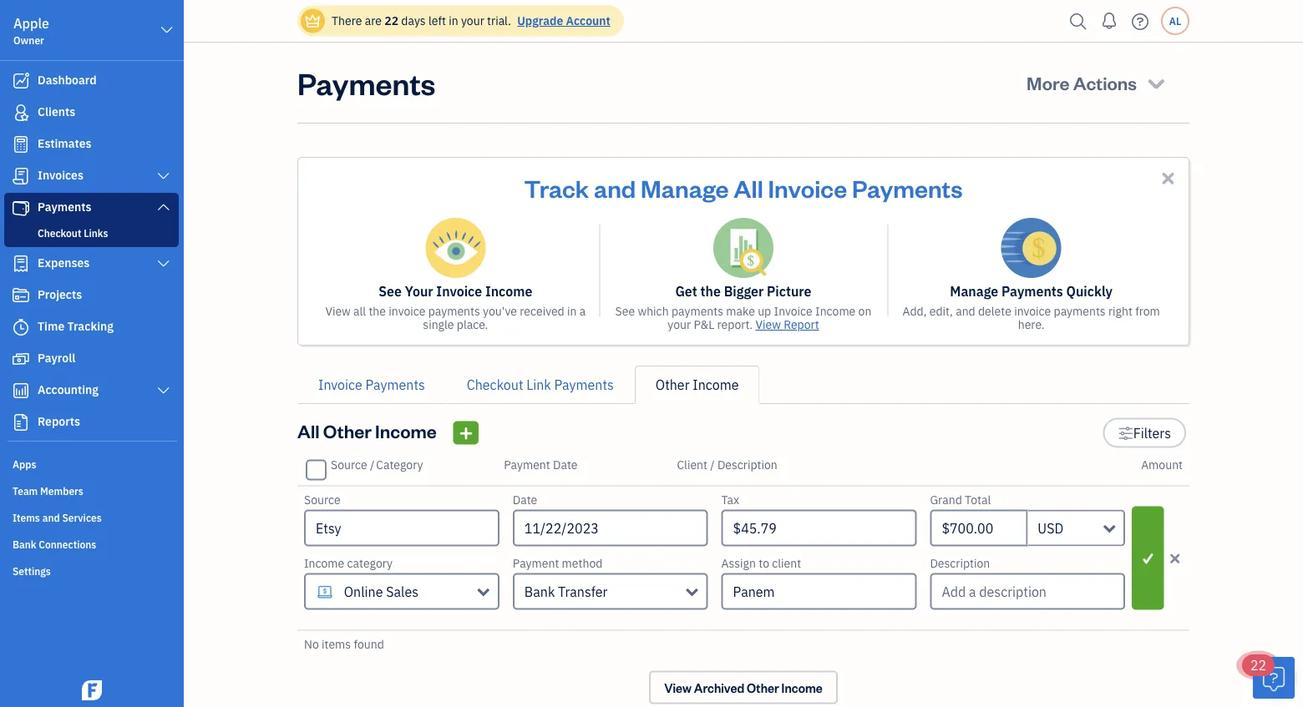 Task type: vqa. For each thing, say whether or not it's contained in the screenshot.
see who owes you, and who's late to pay
no



Task type: locate. For each thing, give the bounding box(es) containing it.
payment for payment method
[[513, 556, 559, 571]]

1 horizontal spatial checkout
[[467, 377, 524, 394]]

1 horizontal spatial other
[[656, 377, 690, 394]]

the right all
[[369, 304, 386, 319]]

p&l
[[694, 317, 715, 333]]

filters button
[[1104, 418, 1187, 448]]

bank for bank transfer
[[525, 583, 555, 601]]

accounting link
[[4, 376, 179, 406]]

chevron large down image for expenses
[[156, 257, 171, 271]]

0 horizontal spatial other
[[323, 419, 372, 443]]

payment up bank transfer
[[513, 556, 559, 571]]

1 horizontal spatial see
[[616, 304, 635, 319]]

invoice right delete
[[1015, 304, 1052, 319]]

view left archived
[[665, 680, 692, 696]]

0 horizontal spatial manage
[[641, 172, 729, 204]]

are
[[365, 13, 382, 28]]

chevron large down image inside the payments link
[[156, 201, 171, 214]]

view inside see your invoice income view all the invoice payments you've received in a single place.
[[325, 304, 351, 319]]

1 vertical spatial your
[[668, 317, 691, 333]]

0 vertical spatial date
[[553, 457, 578, 473]]

2 horizontal spatial and
[[956, 304, 976, 319]]

1 horizontal spatial manage
[[951, 283, 999, 300]]

source for source
[[304, 492, 341, 508]]

income
[[486, 283, 533, 300], [816, 304, 856, 319], [693, 377, 739, 394], [375, 419, 437, 443], [304, 556, 345, 571], [782, 680, 823, 696]]

received
[[520, 304, 565, 319]]

chevron large down image inside invoices link
[[156, 170, 171, 183]]

1 vertical spatial 22
[[1251, 657, 1267, 675]]

project image
[[11, 288, 31, 304]]

chevron large down image for invoices
[[156, 170, 171, 183]]

apps link
[[4, 451, 179, 476]]

1 horizontal spatial /
[[711, 457, 715, 473]]

see your invoice income image
[[426, 218, 486, 278]]

/ right the client in the bottom right of the page
[[711, 457, 715, 473]]

assign to client
[[722, 556, 802, 571]]

payments inside see your invoice income view all the invoice payments you've received in a single place.
[[429, 304, 480, 319]]

time
[[38, 319, 65, 334]]

invoice inside see your invoice income view all the invoice payments you've received in a single place.
[[389, 304, 426, 319]]

1 / from the left
[[370, 457, 375, 473]]

upgrade account link
[[514, 13, 611, 28]]

apple owner
[[13, 15, 49, 47]]

and right edit,
[[956, 304, 976, 319]]

payment
[[504, 457, 551, 473], [513, 556, 559, 571]]

1 vertical spatial payment
[[513, 556, 559, 571]]

0 vertical spatial checkout
[[38, 227, 81, 240]]

payment date button
[[504, 457, 578, 473]]

on
[[859, 304, 872, 319]]

see left which
[[616, 304, 635, 319]]

0 horizontal spatial all
[[298, 419, 320, 443]]

checkout
[[38, 227, 81, 240], [467, 377, 524, 394]]

team
[[13, 485, 38, 498]]

1 vertical spatial chevron large down image
[[156, 170, 171, 183]]

and inside manage payments quickly add, edit, and delete invoice payments right from here.
[[956, 304, 976, 319]]

all up get the bigger picture
[[734, 172, 764, 204]]

0 horizontal spatial payments
[[429, 304, 480, 319]]

1 horizontal spatial payments
[[672, 304, 724, 319]]

0 horizontal spatial checkout
[[38, 227, 81, 240]]

0 horizontal spatial and
[[42, 512, 60, 525]]

1 invoice from the left
[[389, 304, 426, 319]]

all down invoice payments
[[298, 419, 320, 443]]

Description text field
[[931, 574, 1126, 611]]

picture
[[767, 283, 812, 300]]

services
[[62, 512, 102, 525]]

/ for category
[[370, 457, 375, 473]]

2 / from the left
[[711, 457, 715, 473]]

1 horizontal spatial in
[[568, 304, 577, 319]]

0 vertical spatial payment
[[504, 457, 551, 473]]

description down grand total (usd) text box
[[931, 556, 991, 571]]

2 horizontal spatial view
[[756, 317, 781, 333]]

view right make
[[756, 317, 781, 333]]

invoice image
[[11, 168, 31, 185]]

invoice inside the see which payments make up invoice income on your p&l report.
[[774, 304, 813, 319]]

0 vertical spatial your
[[461, 13, 485, 28]]

1 vertical spatial and
[[956, 304, 976, 319]]

payment down "link"
[[504, 457, 551, 473]]

chevron large down image inside accounting 'link'
[[156, 384, 171, 398]]

invoice down your
[[389, 304, 426, 319]]

/
[[370, 457, 375, 473], [711, 457, 715, 473]]

payments inside manage payments quickly add, edit, and delete invoice payments right from here.
[[1054, 304, 1106, 319]]

1 vertical spatial chevron large down image
[[156, 384, 171, 398]]

a
[[580, 304, 586, 319]]

resource center badge image
[[1254, 658, 1296, 700]]

payment method
[[513, 556, 603, 571]]

your inside the see which payments make up invoice income on your p&l report.
[[668, 317, 691, 333]]

team members
[[13, 485, 83, 498]]

Date in MM/DD/YYYY format text field
[[513, 510, 708, 547]]

income up you've
[[486, 283, 533, 300]]

payments for income
[[429, 304, 480, 319]]

add,
[[903, 304, 927, 319]]

2 invoice from the left
[[1015, 304, 1052, 319]]

get the bigger picture image
[[714, 218, 774, 278]]

Assign to client text field
[[724, 575, 916, 609]]

payments down get
[[672, 304, 724, 319]]

0 horizontal spatial view
[[325, 304, 351, 319]]

and right items
[[42, 512, 60, 525]]

checkout up expenses
[[38, 227, 81, 240]]

settings image
[[1119, 423, 1134, 443]]

0 vertical spatial see
[[379, 283, 402, 300]]

all
[[354, 304, 366, 319]]

source down all other income
[[331, 457, 367, 473]]

1 horizontal spatial invoice
[[1015, 304, 1052, 319]]

and inside items and services link
[[42, 512, 60, 525]]

expenses link
[[4, 249, 179, 279]]

settings link
[[4, 558, 179, 583]]

0 vertical spatial other
[[656, 377, 690, 394]]

0 vertical spatial bank
[[13, 538, 36, 552]]

you've
[[483, 304, 517, 319]]

chevron large down image up checkout links link at the top of page
[[156, 201, 171, 214]]

other right archived
[[747, 680, 780, 696]]

other
[[656, 377, 690, 394], [323, 419, 372, 443], [747, 680, 780, 696]]

1 vertical spatial the
[[369, 304, 386, 319]]

more actions button
[[1012, 63, 1184, 103]]

1 horizontal spatial date
[[553, 457, 578, 473]]

payments down the "quickly"
[[1054, 304, 1106, 319]]

sales
[[386, 583, 419, 601]]

see inside see your invoice income view all the invoice payments you've received in a single place.
[[379, 283, 402, 300]]

income left on
[[816, 304, 856, 319]]

settings
[[13, 565, 51, 578]]

other down which
[[656, 377, 690, 394]]

al button
[[1162, 7, 1190, 35]]

your
[[405, 283, 433, 300]]

1 vertical spatial see
[[616, 304, 635, 319]]

client
[[677, 457, 708, 473]]

0 vertical spatial all
[[734, 172, 764, 204]]

bank inside the main element
[[13, 538, 36, 552]]

1 horizontal spatial bank
[[525, 583, 555, 601]]

1 horizontal spatial 22
[[1251, 657, 1267, 675]]

chevron large down image for payments
[[156, 201, 171, 214]]

income inside see your invoice income view all the invoice payments you've received in a single place.
[[486, 283, 533, 300]]

payments down your
[[429, 304, 480, 319]]

Source text field
[[306, 512, 498, 545]]

2 chevron large down image from the top
[[156, 384, 171, 398]]

see left your
[[379, 283, 402, 300]]

in left a
[[568, 304, 577, 319]]

account
[[566, 13, 611, 28]]

more
[[1027, 71, 1070, 94]]

$45.79 button
[[722, 510, 917, 547]]

payments
[[298, 63, 436, 102], [853, 172, 963, 204], [38, 199, 92, 215], [1002, 283, 1064, 300], [366, 377, 425, 394], [555, 377, 614, 394]]

checkout inside the main element
[[38, 227, 81, 240]]

0 vertical spatial chevron large down image
[[156, 201, 171, 214]]

1 vertical spatial in
[[568, 304, 577, 319]]

actions
[[1074, 71, 1138, 94]]

items and services
[[13, 512, 102, 525]]

archived
[[694, 680, 745, 696]]

manage
[[641, 172, 729, 204], [951, 283, 999, 300]]

crown image
[[304, 12, 322, 30]]

1 payments from the left
[[429, 304, 480, 319]]

chevron large down image
[[156, 201, 171, 214], [156, 384, 171, 398]]

description up tax
[[718, 457, 778, 473]]

$45.79
[[734, 520, 777, 537]]

all
[[734, 172, 764, 204], [298, 419, 320, 443]]

and for manage
[[594, 172, 636, 204]]

0 horizontal spatial description
[[718, 457, 778, 473]]

your left p&l
[[668, 317, 691, 333]]

cancel image
[[1168, 549, 1184, 569]]

view left all
[[325, 304, 351, 319]]

save image
[[1134, 549, 1163, 569]]

0 horizontal spatial your
[[461, 13, 485, 28]]

0 horizontal spatial /
[[370, 457, 375, 473]]

to
[[759, 556, 770, 571]]

view for view archived other income
[[665, 680, 692, 696]]

1 vertical spatial manage
[[951, 283, 999, 300]]

1 horizontal spatial view
[[665, 680, 692, 696]]

/ left category
[[370, 457, 375, 473]]

2 horizontal spatial payments
[[1054, 304, 1106, 319]]

invoice
[[769, 172, 848, 204], [437, 283, 482, 300], [774, 304, 813, 319], [318, 377, 363, 394]]

chevron large down image down the payroll link at left
[[156, 384, 171, 398]]

0 vertical spatial source
[[331, 457, 367, 473]]

and right track
[[594, 172, 636, 204]]

checkout links link
[[8, 223, 176, 243]]

1 vertical spatial description
[[931, 556, 991, 571]]

invoice for payments
[[1015, 304, 1052, 319]]

checkout left "link"
[[467, 377, 524, 394]]

date down payment date button at the left bottom of page
[[513, 492, 538, 508]]

bank inside field
[[525, 583, 555, 601]]

0 horizontal spatial the
[[369, 304, 386, 319]]

search image
[[1066, 9, 1092, 34]]

go to help image
[[1128, 9, 1154, 34]]

manage payments quickly add, edit, and delete invoice payments right from here.
[[903, 283, 1161, 333]]

0 horizontal spatial see
[[379, 283, 402, 300]]

view for view report
[[756, 317, 781, 333]]

1 vertical spatial checkout
[[467, 377, 524, 394]]

in
[[449, 13, 459, 28], [568, 304, 577, 319]]

date up date in mm/dd/yyyy format text box
[[553, 457, 578, 473]]

expense image
[[11, 256, 31, 272]]

1 horizontal spatial the
[[701, 283, 721, 300]]

chevron large down image
[[159, 20, 175, 40], [156, 170, 171, 183], [156, 257, 171, 271]]

see inside the see which payments make up invoice income on your p&l report.
[[616, 304, 635, 319]]

1 horizontal spatial and
[[594, 172, 636, 204]]

0 vertical spatial description
[[718, 457, 778, 473]]

report.
[[718, 317, 753, 333]]

1 chevron large down image from the top
[[156, 201, 171, 214]]

your left trial.
[[461, 13, 485, 28]]

dashboard image
[[11, 73, 31, 89]]

bank down items
[[13, 538, 36, 552]]

dashboard
[[38, 72, 97, 88]]

3 payments from the left
[[1054, 304, 1106, 319]]

estimate image
[[11, 136, 31, 153]]

links
[[84, 227, 108, 240]]

payments inside manage payments quickly add, edit, and delete invoice payments right from here.
[[1002, 283, 1064, 300]]

bank down payment method
[[525, 583, 555, 601]]

bank transfer
[[525, 583, 608, 601]]

income down p&l
[[693, 377, 739, 394]]

0 horizontal spatial invoice
[[389, 304, 426, 319]]

freshbooks image
[[79, 681, 105, 701]]

1 vertical spatial source
[[304, 492, 341, 508]]

22
[[385, 13, 399, 28], [1251, 657, 1267, 675]]

2 vertical spatial chevron large down image
[[156, 257, 171, 271]]

other up source / category in the bottom left of the page
[[323, 419, 372, 443]]

in right the left
[[449, 13, 459, 28]]

2 horizontal spatial other
[[747, 680, 780, 696]]

estimates link
[[4, 130, 179, 160]]

1 vertical spatial all
[[298, 419, 320, 443]]

0 vertical spatial 22
[[385, 13, 399, 28]]

view report
[[756, 317, 820, 333]]

1 vertical spatial date
[[513, 492, 538, 508]]

1 vertical spatial bank
[[525, 583, 555, 601]]

2 payments from the left
[[672, 304, 724, 319]]

trial.
[[487, 13, 511, 28]]

owner
[[13, 33, 44, 47]]

the right get
[[701, 283, 721, 300]]

0 horizontal spatial 22
[[385, 13, 399, 28]]

0 vertical spatial and
[[594, 172, 636, 204]]

your
[[461, 13, 485, 28], [668, 317, 691, 333]]

notifications image
[[1097, 4, 1123, 38]]

2 vertical spatial and
[[42, 512, 60, 525]]

0 vertical spatial in
[[449, 13, 459, 28]]

and for services
[[42, 512, 60, 525]]

no
[[304, 637, 319, 652]]

bank for bank connections
[[13, 538, 36, 552]]

source down source / category in the bottom left of the page
[[304, 492, 341, 508]]

the
[[701, 283, 721, 300], [369, 304, 386, 319]]

0 horizontal spatial bank
[[13, 538, 36, 552]]

which
[[638, 304, 669, 319]]

there are 22 days left in your trial. upgrade account
[[332, 13, 611, 28]]

items
[[322, 637, 351, 652]]

up
[[758, 304, 772, 319]]

invoice inside manage payments quickly add, edit, and delete invoice payments right from here.
[[1015, 304, 1052, 319]]

time tracking
[[38, 319, 114, 334]]

apple
[[13, 15, 49, 32]]

0 horizontal spatial in
[[449, 13, 459, 28]]

edit,
[[930, 304, 954, 319]]

tax
[[722, 492, 740, 508]]

1 horizontal spatial your
[[668, 317, 691, 333]]

total
[[965, 492, 991, 508]]

checkout for checkout links
[[38, 227, 81, 240]]

close image
[[1159, 169, 1179, 188]]



Task type: describe. For each thing, give the bounding box(es) containing it.
connections
[[39, 538, 96, 552]]

0 horizontal spatial date
[[513, 492, 538, 508]]

payroll
[[38, 351, 75, 366]]

invoices link
[[4, 161, 179, 191]]

tracking
[[67, 319, 114, 334]]

chevrondown image
[[1145, 71, 1169, 94]]

income left category
[[304, 556, 345, 571]]

Payment method field
[[513, 574, 708, 611]]

see for your
[[379, 283, 402, 300]]

main element
[[0, 0, 226, 708]]

found
[[354, 637, 384, 652]]

left
[[429, 13, 446, 28]]

1 horizontal spatial all
[[734, 172, 764, 204]]

view archived other income
[[665, 680, 823, 696]]

payments for add,
[[1054, 304, 1106, 319]]

chevron large down image for accounting
[[156, 384, 171, 398]]

expenses
[[38, 255, 90, 271]]

payment date
[[504, 457, 578, 473]]

manage inside manage payments quickly add, edit, and delete invoice payments right from here.
[[951, 283, 999, 300]]

bank connections link
[[4, 532, 179, 557]]

client / description
[[677, 457, 778, 473]]

report
[[784, 317, 820, 333]]

time tracking link
[[4, 313, 179, 343]]

see for which
[[616, 304, 635, 319]]

0 vertical spatial chevron large down image
[[159, 20, 175, 40]]

checkout link payments
[[467, 377, 614, 394]]

income category
[[304, 556, 393, 571]]

make
[[727, 304, 755, 319]]

clients
[[38, 104, 75, 120]]

usd button
[[1028, 510, 1126, 547]]

grand total
[[931, 492, 991, 508]]

apps
[[13, 458, 36, 471]]

chart image
[[11, 383, 31, 400]]

the inside see your invoice income view all the invoice payments you've received in a single place.
[[369, 304, 386, 319]]

checkout link payments link
[[446, 366, 635, 405]]

place.
[[457, 317, 488, 333]]

single
[[423, 317, 454, 333]]

payments inside the see which payments make up invoice income on your p&l report.
[[672, 304, 724, 319]]

there
[[332, 13, 362, 28]]

items and services link
[[4, 505, 179, 530]]

delete
[[979, 304, 1012, 319]]

dashboard link
[[4, 66, 179, 96]]

see your invoice income view all the invoice payments you've received in a single place.
[[325, 283, 586, 333]]

payments inside the main element
[[38, 199, 92, 215]]

manage payments quickly image
[[1002, 218, 1062, 278]]

team members link
[[4, 478, 179, 503]]

money image
[[11, 351, 31, 368]]

invoice payments link
[[298, 366, 446, 405]]

client image
[[11, 104, 31, 121]]

category
[[376, 457, 423, 473]]

assign
[[722, 556, 756, 571]]

add new other income entry image
[[459, 423, 474, 443]]

get
[[676, 283, 698, 300]]

from
[[1136, 304, 1161, 319]]

bank connections
[[13, 538, 96, 552]]

Grand Total (USD) text field
[[931, 510, 1028, 547]]

clients link
[[4, 98, 179, 128]]

payroll link
[[4, 344, 179, 374]]

projects link
[[4, 281, 179, 311]]

method
[[562, 556, 603, 571]]

more actions
[[1027, 71, 1138, 94]]

bigger
[[724, 283, 764, 300]]

payment image
[[11, 200, 31, 216]]

income up category
[[375, 419, 437, 443]]

transfer
[[558, 583, 608, 601]]

track
[[525, 172, 589, 204]]

category
[[347, 556, 393, 571]]

timer image
[[11, 319, 31, 336]]

1 horizontal spatial description
[[931, 556, 991, 571]]

0 vertical spatial the
[[701, 283, 721, 300]]

report image
[[11, 415, 31, 431]]

items
[[13, 512, 40, 525]]

checkout links
[[38, 227, 108, 240]]

22 inside dropdown button
[[1251, 657, 1267, 675]]

estimates
[[38, 136, 92, 151]]

days
[[401, 13, 426, 28]]

tax $45.79
[[722, 492, 777, 537]]

members
[[40, 485, 83, 498]]

0 vertical spatial manage
[[641, 172, 729, 204]]

other income link
[[635, 366, 760, 405]]

track and manage all invoice payments
[[525, 172, 963, 204]]

see which payments make up invoice income on your p&l report.
[[616, 304, 872, 333]]

checkout for checkout link payments
[[467, 377, 524, 394]]

usd
[[1038, 520, 1064, 537]]

online
[[344, 583, 383, 601]]

source for source / category
[[331, 457, 367, 473]]

all other income
[[298, 419, 437, 443]]

income inside the see which payments make up invoice income on your p&l report.
[[816, 304, 856, 319]]

in inside see your invoice income view all the invoice payments you've received in a single place.
[[568, 304, 577, 319]]

amount
[[1142, 457, 1184, 473]]

payments link
[[4, 193, 179, 223]]

link
[[527, 377, 552, 394]]

al
[[1170, 14, 1182, 28]]

right
[[1109, 304, 1133, 319]]

/ for description
[[711, 457, 715, 473]]

projects
[[38, 287, 82, 303]]

other income
[[656, 377, 739, 394]]

payment for payment date
[[504, 457, 551, 473]]

no items found
[[304, 637, 384, 652]]

1 vertical spatial other
[[323, 419, 372, 443]]

2 vertical spatial other
[[747, 680, 780, 696]]

online sales
[[344, 583, 419, 601]]

grand
[[931, 492, 963, 508]]

view archived other income link
[[650, 672, 838, 705]]

invoice inside see your invoice income view all the invoice payments you've received in a single place.
[[437, 283, 482, 300]]

upgrade
[[518, 13, 564, 28]]

filters
[[1134, 425, 1172, 442]]

income right archived
[[782, 680, 823, 696]]

quickly
[[1067, 283, 1113, 300]]

invoice for your
[[389, 304, 426, 319]]

Income category field
[[304, 574, 500, 611]]



